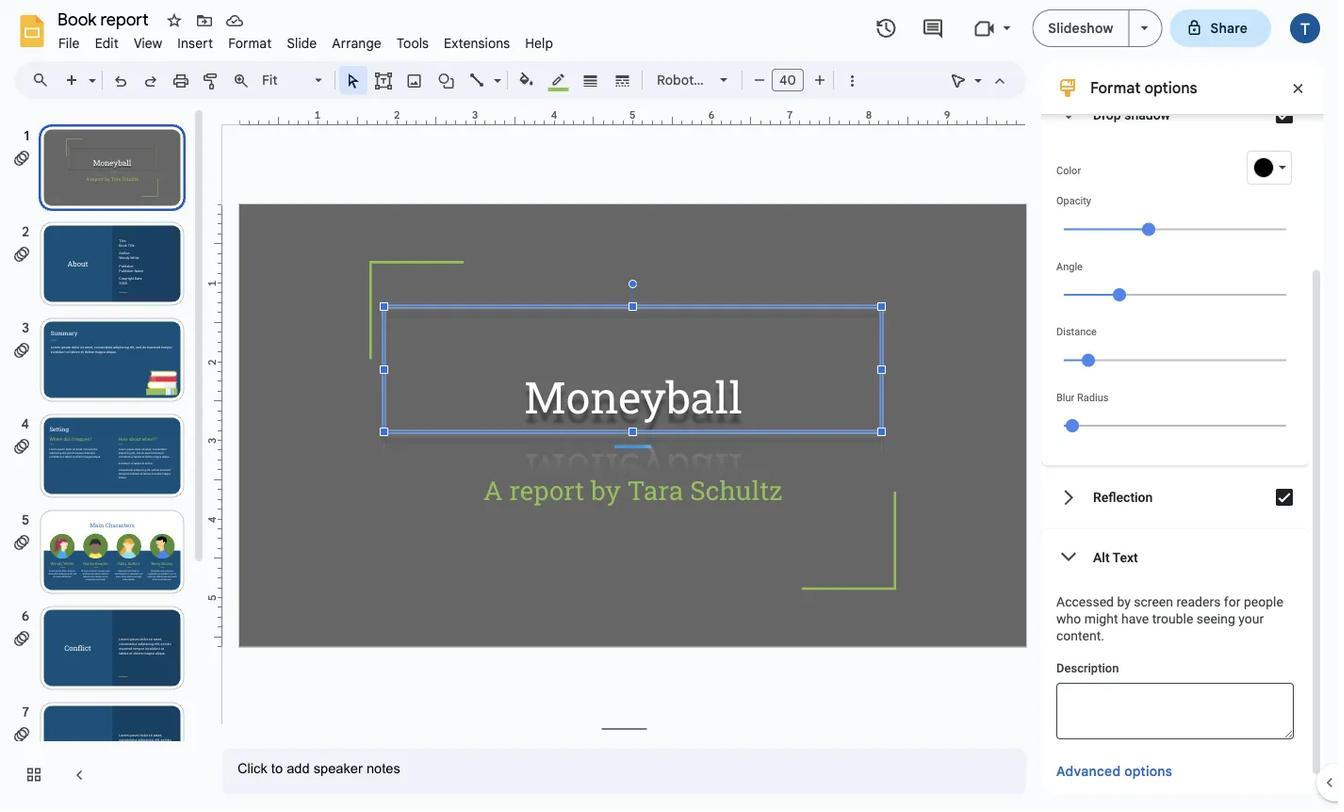 Task type: vqa. For each thing, say whether or not it's contained in the screenshot.
FORMAT
yes



Task type: describe. For each thing, give the bounding box(es) containing it.
drop shadow tab
[[1042, 83, 1310, 147]]

presentation options image
[[1141, 26, 1149, 30]]

advanced options
[[1057, 764, 1173, 781]]

angle slider
[[1057, 272, 1294, 316]]

share
[[1211, 20, 1248, 36]]

opacity
[[1057, 195, 1092, 207]]

format options
[[1091, 78, 1198, 97]]

format menu item
[[221, 32, 279, 54]]

menu bar banner
[[0, 0, 1340, 810]]

by
[[1118, 594, 1131, 610]]

insert menu item
[[170, 32, 221, 54]]

distance image
[[1082, 354, 1096, 367]]

content.
[[1057, 628, 1105, 644]]

readers
[[1177, 594, 1221, 610]]

help
[[525, 35, 554, 51]]

new slide with layout image
[[84, 68, 96, 74]]

Font size text field
[[773, 69, 803, 91]]

description
[[1057, 662, 1120, 676]]

arrange
[[332, 35, 382, 51]]

share button
[[1170, 9, 1272, 47]]

Star checkbox
[[161, 8, 188, 34]]

format for format
[[228, 35, 272, 51]]

edit
[[95, 35, 119, 51]]

angle
[[1057, 261, 1083, 272]]

alt text tab
[[1042, 530, 1310, 585]]

extensions
[[444, 35, 510, 51]]

shadow
[[1125, 107, 1171, 123]]

tools
[[397, 35, 429, 51]]

seeing
[[1197, 611, 1236, 627]]

border weight option
[[580, 67, 602, 93]]

Toggle shadow checkbox
[[1276, 98, 1294, 132]]

advanced options tab
[[1057, 762, 1173, 783]]

format options section
[[1042, 61, 1325, 810]]

fill color: transparent image
[[516, 67, 538, 91]]

reflection
[[1094, 490, 1153, 506]]

have
[[1122, 611, 1150, 627]]

slab
[[705, 72, 732, 88]]

reflection tab
[[1042, 466, 1310, 530]]

toggle reflection image
[[1266, 479, 1304, 517]]

insert
[[178, 35, 213, 51]]

extensions menu item
[[437, 32, 518, 54]]

Menus field
[[24, 67, 65, 93]]

roboto
[[657, 72, 702, 88]]

border dash option
[[612, 67, 634, 93]]

text
[[1113, 550, 1139, 565]]

blur radius slider
[[1057, 404, 1294, 447]]

blur
[[1057, 392, 1075, 404]]

opacity slider
[[1057, 207, 1294, 250]]

slideshow button
[[1033, 9, 1130, 47]]

drop shadow
[[1094, 107, 1171, 123]]

advanced
[[1057, 764, 1121, 781]]



Task type: locate. For each thing, give the bounding box(es) containing it.
0 vertical spatial format
[[228, 35, 272, 51]]

border color: #8bc34b, close to light green 1 image
[[548, 67, 570, 91]]

menu bar inside menu bar banner
[[51, 25, 561, 56]]

navigation inside format options application
[[0, 107, 207, 810]]

slide
[[287, 35, 317, 51]]

format up zoom text box
[[228, 35, 272, 51]]

Zoom text field
[[259, 67, 312, 93]]

slideshow
[[1049, 20, 1114, 36]]

your
[[1239, 611, 1264, 627]]

who
[[1057, 611, 1082, 627]]

roboto slab
[[657, 72, 732, 88]]

alt text
[[1094, 550, 1139, 565]]

shape image
[[436, 67, 458, 93]]

format for format options
[[1091, 78, 1141, 97]]

font list. roboto slab selected. option
[[657, 67, 732, 93]]

screen
[[1134, 594, 1174, 610]]

options right advanced
[[1125, 764, 1173, 781]]

opacity image
[[1143, 223, 1156, 236]]

might
[[1085, 611, 1119, 627]]

menu bar containing file
[[51, 25, 561, 56]]

1 vertical spatial options
[[1125, 764, 1173, 781]]

options inside advanced options tab
[[1125, 764, 1173, 781]]

toggle shadow image
[[1277, 107, 1293, 124]]

mode and view toolbar
[[944, 61, 1015, 99]]

view menu item
[[126, 32, 170, 54]]

people
[[1244, 594, 1284, 610]]

navigation
[[0, 107, 207, 810]]

Description text field
[[1057, 684, 1294, 740]]

distance slider
[[1057, 338, 1294, 381]]

1 horizontal spatial format
[[1091, 78, 1141, 97]]

radius
[[1078, 392, 1109, 404]]

options for advanced options
[[1125, 764, 1173, 781]]

Zoom field
[[256, 67, 331, 95]]

drop
[[1094, 107, 1122, 123]]

live pointer settings image
[[970, 68, 982, 74]]

format inside format options section
[[1091, 78, 1141, 97]]

Font size field
[[772, 69, 812, 96]]

edit menu item
[[87, 32, 126, 54]]

accessed by screen readers for people who might have trouble seeing your content.
[[1057, 594, 1284, 644]]

format options application
[[0, 0, 1340, 810]]

file menu item
[[51, 32, 87, 54]]

options
[[1145, 78, 1198, 97], [1125, 764, 1173, 781]]

angle image
[[1113, 288, 1127, 302]]

tools menu item
[[389, 32, 437, 54]]

help menu item
[[518, 32, 561, 54]]

format
[[228, 35, 272, 51], [1091, 78, 1141, 97]]

menu bar
[[51, 25, 561, 56]]

alt
[[1094, 550, 1110, 565]]

main toolbar
[[56, 66, 867, 96]]

format inside the format menu item
[[228, 35, 272, 51]]

Toggle reflection checkbox
[[1266, 479, 1304, 517]]

color
[[1057, 164, 1081, 176]]

options up shadow
[[1145, 78, 1198, 97]]

for
[[1225, 594, 1241, 610]]

options for format options
[[1145, 78, 1198, 97]]

Rename text field
[[51, 8, 159, 30]]

0 vertical spatial options
[[1145, 78, 1198, 97]]

arrange menu item
[[325, 32, 389, 54]]

file
[[58, 35, 80, 51]]

trouble
[[1153, 611, 1194, 627]]

slide menu item
[[279, 32, 325, 54]]

0 horizontal spatial format
[[228, 35, 272, 51]]

view
[[134, 35, 162, 51]]

distance
[[1057, 326, 1097, 338]]

blur radius
[[1057, 392, 1109, 404]]

format up the drop
[[1091, 78, 1141, 97]]

blur radius image
[[1066, 420, 1079, 433]]

accessed
[[1057, 594, 1114, 610]]

1 vertical spatial format
[[1091, 78, 1141, 97]]

insert image image
[[404, 67, 426, 93]]



